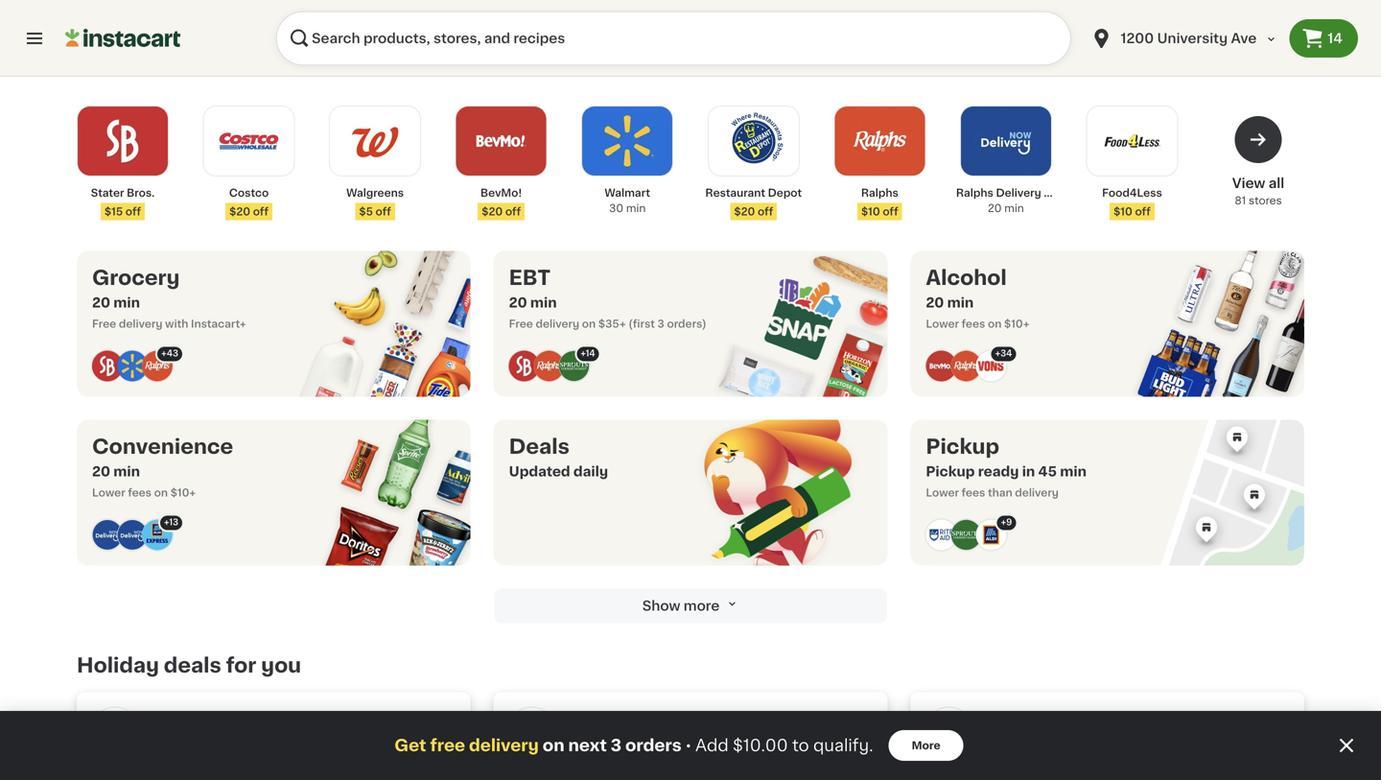 Task type: locate. For each thing, give the bounding box(es) containing it.
$20 inside 'bevmo! $20 off'
[[482, 206, 503, 217]]

stater bros. logo image
[[92, 351, 123, 381], [509, 351, 540, 381]]

0 vertical spatial 14
[[1328, 32, 1344, 45]]

off right $15
[[126, 206, 141, 217]]

ralphs logo image for ebt
[[534, 351, 565, 381]]

1 vertical spatial 3
[[611, 738, 622, 754]]

0 horizontal spatial free
[[92, 319, 116, 329]]

20 for convenience
[[92, 465, 110, 478]]

min inside alcohol 20 min lower fees on $10+
[[948, 296, 974, 309]]

free for ebt
[[509, 319, 533, 329]]

min inside ralphs delivery now 20 min
[[1005, 203, 1025, 214]]

$10+ inside convenience 20 min lower fees on $10+
[[171, 488, 196, 498]]

$10 down food4less
[[1114, 206, 1133, 217]]

off down bevmo!
[[506, 206, 521, 217]]

+ down ebt 20 min free delivery on $35+ (first 3 orders)
[[581, 349, 586, 358]]

None search field
[[276, 12, 1071, 65]]

you
[[261, 655, 301, 676]]

$5 down walgreens
[[359, 206, 373, 217]]

on inside convenience 20 min lower fees on $10+
[[154, 488, 168, 498]]

20 down grocery
[[92, 296, 110, 309]]

off down walgreens
[[376, 206, 391, 217]]

treatment tracker modal dialog
[[0, 711, 1382, 780]]

1 horizontal spatial ralphs
[[957, 188, 994, 198]]

free inside ebt 20 min free delivery on $35+ (first 3 orders)
[[509, 319, 533, 329]]

min right 45
[[1061, 465, 1087, 478]]

stater bros. logo image left + 43 at the top left
[[92, 351, 123, 381]]

for
[[226, 655, 257, 676]]

on inside alcohol 20 min lower fees on $10+
[[988, 319, 1002, 329]]

aldi express logo image
[[142, 520, 173, 550]]

lower inside alcohol 20 min lower fees on $10+
[[926, 319, 960, 329]]

pickup
[[926, 437, 1000, 457], [926, 465, 975, 478]]

dollar up next
[[567, 711, 610, 724]]

+ for grocery
[[161, 349, 167, 358]]

lower for convenience
[[92, 488, 125, 498]]

$20 inside "costco $20 off"
[[229, 206, 251, 217]]

1 horizontal spatial ralphs logo image
[[534, 351, 565, 381]]

off inside restaurant depot $20 off
[[758, 206, 774, 217]]

+ right bevmo! logo
[[996, 349, 1001, 358]]

min down "alcohol"
[[948, 296, 974, 309]]

off down dollar tree
[[590, 736, 610, 749]]

sprouts farmers market logo image
[[559, 351, 590, 381], [951, 520, 982, 550]]

on for alcohol
[[988, 319, 1002, 329]]

1 horizontal spatial sprouts farmers market logo image
[[951, 520, 982, 550]]

get free delivery on next 3 orders • add $10.00 to qualify.
[[395, 738, 874, 754]]

free down ebt
[[509, 319, 533, 329]]

0 horizontal spatial 3
[[611, 738, 622, 754]]

ralphs down the ralphs image
[[862, 188, 899, 198]]

$20 for bevmo! $20 off
[[482, 206, 503, 217]]

ralphs for $10
[[862, 188, 899, 198]]

+
[[161, 349, 167, 358], [581, 349, 586, 358], [996, 349, 1001, 358], [164, 518, 169, 527], [1001, 518, 1007, 527]]

min down walmart
[[627, 203, 646, 214]]

+ 9
[[1001, 518, 1013, 527]]

20 inside convenience 20 min lower fees on $10+
[[92, 465, 110, 478]]

1 $10 from the left
[[862, 206, 881, 217]]

2 $20 from the left
[[482, 206, 503, 217]]

1 stater bros. logo image from the left
[[92, 351, 123, 381]]

0 horizontal spatial $10+
[[171, 488, 196, 498]]

$10+ inside alcohol 20 min lower fees on $10+
[[1005, 319, 1030, 329]]

ralphs left the delivery at right
[[957, 188, 994, 198]]

9
[[1007, 518, 1013, 527]]

+ for ebt
[[581, 349, 586, 358]]

1 dollar from the left
[[567, 711, 610, 724]]

1 horizontal spatial holiday
[[613, 736, 666, 749]]

family dollar link
[[911, 692, 1305, 769]]

ralphs logo image for alcohol
[[951, 351, 982, 381]]

delivery down ebt
[[536, 319, 580, 329]]

walgreens image
[[343, 108, 408, 174]]

off inside ralphs $10 off
[[883, 206, 899, 217]]

fees for convenience
[[128, 488, 152, 498]]

min inside walmart 30 min
[[627, 203, 646, 214]]

$20
[[229, 206, 251, 217], [482, 206, 503, 217], [734, 206, 756, 217]]

0 vertical spatial $5
[[359, 206, 373, 217]]

$10+
[[1005, 319, 1030, 329], [171, 488, 196, 498]]

holiday left deals
[[77, 655, 159, 676]]

1 horizontal spatial free
[[509, 319, 533, 329]]

walgreens $5 off
[[347, 188, 404, 217]]

1200 university ave button
[[1091, 12, 1279, 65]]

2 ralphs from the left
[[957, 188, 994, 198]]

2 $10 from the left
[[1114, 206, 1133, 217]]

ralphs logo image left the + 34
[[951, 351, 982, 381]]

fees up the food4less delivery now logo
[[128, 488, 152, 498]]

holiday
[[77, 655, 159, 676], [613, 736, 666, 749]]

0 horizontal spatial stater bros. logo image
[[92, 351, 123, 381]]

sprouts farmers market logo image down ebt 20 min free delivery on $35+ (first 3 orders)
[[559, 351, 590, 381]]

$10 down the ralphs image
[[862, 206, 881, 217]]

1 horizontal spatial 3
[[658, 319, 665, 329]]

30
[[610, 203, 624, 214]]

20 down "alcohol"
[[926, 296, 945, 309]]

lower up bevmo! logo
[[926, 319, 960, 329]]

•
[[686, 738, 692, 753]]

45
[[1039, 465, 1058, 478]]

14 right 'ave'
[[1328, 32, 1344, 45]]

0 horizontal spatial dollar
[[567, 711, 610, 724]]

ralphs logo image
[[142, 351, 173, 381], [534, 351, 565, 381], [951, 351, 982, 381]]

on left next
[[543, 738, 565, 754]]

1 free from the left
[[92, 319, 116, 329]]

$10
[[862, 206, 881, 217], [1114, 206, 1133, 217]]

lower
[[926, 319, 960, 329], [92, 488, 125, 498], [926, 488, 960, 498]]

+ down with
[[161, 349, 167, 358]]

deals updated daily
[[509, 437, 609, 478]]

1 vertical spatial holiday
[[613, 736, 666, 749]]

fees inside alcohol 20 min lower fees on $10+
[[962, 319, 986, 329]]

$10.00
[[733, 738, 789, 754]]

0 horizontal spatial 14
[[586, 349, 596, 358]]

1200 university ave button
[[1079, 12, 1290, 65]]

ebt
[[509, 268, 551, 288]]

$10+ up "34"
[[1005, 319, 1030, 329]]

2 horizontal spatial $20
[[734, 206, 756, 217]]

stater bros. logo image left + 14
[[509, 351, 540, 381]]

delivery left with
[[119, 319, 163, 329]]

costco $20 off
[[229, 188, 269, 217]]

$5 down dollar tree
[[569, 736, 586, 749]]

2 stater bros. logo image from the left
[[509, 351, 540, 381]]

min down grocery
[[113, 296, 140, 309]]

pickup up ready
[[926, 437, 1000, 457]]

2 horizontal spatial ralphs logo image
[[951, 351, 982, 381]]

lower up ralphs delivery now logo
[[92, 488, 125, 498]]

20 for ebt
[[509, 296, 527, 309]]

pickup heading
[[926, 435, 1087, 458]]

20 inside "grocery 20 min free delivery with instacart+"
[[92, 296, 110, 309]]

$20 for costco $20 off
[[229, 206, 251, 217]]

1 horizontal spatial 14
[[1328, 32, 1344, 45]]

ralphs delivery now 20 min
[[957, 188, 1069, 214]]

instacart+
[[191, 319, 246, 329]]

university
[[1158, 32, 1228, 45]]

1 vertical spatial pickup
[[926, 465, 975, 478]]

+ 34
[[996, 349, 1013, 358]]

free down grocery
[[92, 319, 116, 329]]

free for grocery
[[92, 319, 116, 329]]

0 horizontal spatial ralphs logo image
[[142, 351, 173, 381]]

+ for alcohol
[[996, 349, 1001, 358]]

0 horizontal spatial holiday
[[77, 655, 159, 676]]

$5 off holiday essentials
[[569, 736, 740, 749]]

stater bros. logo image for grocery
[[92, 351, 123, 381]]

14 inside button
[[1328, 32, 1344, 45]]

ralphs
[[862, 188, 899, 198], [957, 188, 994, 198]]

20 min
[[754, 736, 800, 749]]

2 dollar from the left
[[1034, 711, 1077, 724]]

20 for grocery
[[92, 296, 110, 309]]

fees
[[962, 319, 986, 329], [128, 488, 152, 498], [962, 488, 986, 498]]

deals heading
[[509, 435, 609, 458]]

$10+ for convenience
[[171, 488, 196, 498]]

depot
[[768, 188, 802, 198]]

0 horizontal spatial $10
[[862, 206, 881, 217]]

+ 14
[[581, 349, 596, 358]]

0 vertical spatial $10+
[[1005, 319, 1030, 329]]

ralphs inside ralphs delivery now 20 min
[[957, 188, 994, 198]]

free
[[430, 738, 465, 754]]

bevmo! logo image
[[926, 351, 957, 381]]

14
[[1328, 32, 1344, 45], [586, 349, 596, 358]]

min down convenience heading
[[113, 465, 140, 478]]

20 inside ralphs delivery now 20 min
[[989, 203, 1002, 214]]

qualify.
[[814, 738, 874, 754]]

free inside "grocery 20 min free delivery with instacart+"
[[92, 319, 116, 329]]

1 horizontal spatial stater bros. logo image
[[509, 351, 540, 381]]

on left $35+
[[582, 319, 596, 329]]

min inside ebt 20 min free delivery on $35+ (first 3 orders)
[[531, 296, 557, 309]]

$5
[[359, 206, 373, 217], [569, 736, 586, 749]]

ralphs image
[[848, 108, 913, 174]]

off inside food4less $10 off
[[1136, 206, 1151, 217]]

free
[[92, 319, 116, 329], [509, 319, 533, 329]]

off inside walgreens $5 off
[[376, 206, 391, 217]]

on for ebt
[[582, 319, 596, 329]]

min left qualify.
[[775, 736, 800, 749]]

20 up ralphs delivery now logo
[[92, 465, 110, 478]]

on
[[582, 319, 596, 329], [988, 319, 1002, 329], [154, 488, 168, 498], [543, 738, 565, 754]]

pickup left ready
[[926, 465, 975, 478]]

$20 down restaurant
[[734, 206, 756, 217]]

0 horizontal spatial $20
[[229, 206, 251, 217]]

0 vertical spatial pickup
[[926, 437, 1000, 457]]

2 ralphs logo image from the left
[[534, 351, 565, 381]]

3
[[658, 319, 665, 329], [611, 738, 622, 754]]

delivery inside "grocery 20 min free delivery with instacart+"
[[119, 319, 163, 329]]

20 down ebt
[[509, 296, 527, 309]]

$20 down bevmo!
[[482, 206, 503, 217]]

+ right the food4less delivery now logo
[[164, 518, 169, 527]]

+ for convenience
[[164, 518, 169, 527]]

delivery right free
[[469, 738, 539, 754]]

ralphs logo image down with
[[142, 351, 173, 381]]

bevmo! $20 off
[[481, 188, 522, 217]]

1 vertical spatial $5
[[569, 736, 586, 749]]

0 horizontal spatial sprouts farmers market logo image
[[559, 351, 590, 381]]

1 horizontal spatial $10+
[[1005, 319, 1030, 329]]

1 vertical spatial $10+
[[171, 488, 196, 498]]

3 right next
[[611, 738, 622, 754]]

$10 inside ralphs $10 off
[[862, 206, 881, 217]]

14 button
[[1290, 19, 1359, 58]]

stater
[[91, 188, 124, 198]]

1 horizontal spatial $10
[[1114, 206, 1133, 217]]

0 vertical spatial 3
[[658, 319, 665, 329]]

$20 down costco
[[229, 206, 251, 217]]

$10 inside food4less $10 off
[[1114, 206, 1133, 217]]

bros.
[[127, 188, 155, 198]]

$5 inside walgreens $5 off
[[359, 206, 373, 217]]

delivery down in
[[1016, 488, 1059, 498]]

dollar
[[567, 711, 610, 724], [1034, 711, 1077, 724]]

2 free from the left
[[509, 319, 533, 329]]

costco
[[229, 188, 269, 198]]

0 horizontal spatial ralphs
[[862, 188, 899, 198]]

20 inside alcohol 20 min lower fees on $10+
[[926, 296, 945, 309]]

on up the + 34
[[988, 319, 1002, 329]]

3 right (first
[[658, 319, 665, 329]]

1 horizontal spatial $20
[[482, 206, 503, 217]]

sprouts farmers market logo image left + 9
[[951, 520, 982, 550]]

20 inside ebt 20 min free delivery on $35+ (first 3 orders)
[[509, 296, 527, 309]]

vons logo image
[[976, 351, 1007, 381]]

on inside treatment tracker modal dialog
[[543, 738, 565, 754]]

off down costco
[[253, 206, 269, 217]]

off inside "costco $20 off"
[[253, 206, 269, 217]]

off inside stater bros. $15 off
[[126, 206, 141, 217]]

14 down ebt 20 min free delivery on $35+ (first 3 orders)
[[586, 349, 596, 358]]

fees inside convenience 20 min lower fees on $10+
[[128, 488, 152, 498]]

holiday down tree
[[613, 736, 666, 749]]

1 $20 from the left
[[229, 206, 251, 217]]

off down depot
[[758, 206, 774, 217]]

Search field
[[276, 12, 1071, 65]]

dollar right family
[[1034, 711, 1077, 724]]

instacart image
[[65, 27, 180, 50]]

min down the delivery at right
[[1005, 203, 1025, 214]]

fees left than on the right bottom
[[962, 488, 986, 498]]

delivery inside pickup pickup ready in 45 min lower fees than delivery
[[1016, 488, 1059, 498]]

1 ralphs from the left
[[862, 188, 899, 198]]

1 horizontal spatial dollar
[[1034, 711, 1077, 724]]

off down the ralphs image
[[883, 206, 899, 217]]

3 ralphs logo image from the left
[[951, 351, 982, 381]]

ready
[[979, 465, 1020, 478]]

20
[[989, 203, 1002, 214], [92, 296, 110, 309], [509, 296, 527, 309], [926, 296, 945, 309], [92, 465, 110, 478], [754, 736, 772, 749]]

min down ebt
[[531, 296, 557, 309]]

aldi logo image
[[976, 520, 1007, 550]]

food4less image
[[1100, 108, 1165, 174]]

show
[[643, 599, 681, 613]]

off
[[126, 206, 141, 217], [253, 206, 269, 217], [376, 206, 391, 217], [506, 206, 521, 217], [758, 206, 774, 217], [883, 206, 899, 217], [1136, 206, 1151, 217], [590, 736, 610, 749]]

20 down the delivery at right
[[989, 203, 1002, 214]]

$10+ up 13
[[171, 488, 196, 498]]

on up the + 13
[[154, 488, 168, 498]]

fees up vons logo
[[962, 319, 986, 329]]

convenience heading
[[92, 435, 233, 458]]

on inside ebt 20 min free delivery on $35+ (first 3 orders)
[[582, 319, 596, 329]]

lower inside convenience 20 min lower fees on $10+
[[92, 488, 125, 498]]

off down food4less
[[1136, 206, 1151, 217]]

food4less $10 off
[[1103, 188, 1163, 217]]

ralphs logo image left + 14
[[534, 351, 565, 381]]

lower up rite aid® pharmacy logo
[[926, 488, 960, 498]]

+ down than on the right bottom
[[1001, 518, 1007, 527]]

0 horizontal spatial $5
[[359, 206, 373, 217]]

3 $20 from the left
[[734, 206, 756, 217]]

next
[[569, 738, 607, 754]]

min
[[627, 203, 646, 214], [1005, 203, 1025, 214], [113, 296, 140, 309], [531, 296, 557, 309], [948, 296, 974, 309], [113, 465, 140, 478], [1061, 465, 1087, 478], [775, 736, 800, 749]]



Task type: vqa. For each thing, say whether or not it's contained in the screenshot.


Task type: describe. For each thing, give the bounding box(es) containing it.
daily
[[574, 465, 609, 478]]

+ 13
[[164, 518, 178, 527]]

delivery inside ebt 20 min free delivery on $35+ (first 3 orders)
[[536, 319, 580, 329]]

1 vertical spatial 14
[[586, 349, 596, 358]]

dollar tree
[[567, 711, 644, 724]]

rite aid® pharmacy logo image
[[926, 520, 957, 550]]

1200
[[1121, 32, 1155, 45]]

walmart 30 min
[[605, 188, 651, 214]]

$20 inside restaurant depot $20 off
[[734, 206, 756, 217]]

more
[[684, 599, 720, 613]]

1200 university ave
[[1121, 32, 1257, 45]]

$10+ for alcohol
[[1005, 319, 1030, 329]]

min inside pickup pickup ready in 45 min lower fees than delivery
[[1061, 465, 1087, 478]]

deals
[[164, 655, 221, 676]]

lowe's
[[150, 711, 199, 724]]

grocery heading
[[92, 266, 246, 289]]

show more
[[643, 599, 720, 613]]

1 horizontal spatial $5
[[569, 736, 586, 749]]

stater bros. logo image for ebt
[[509, 351, 540, 381]]

holiday deals for you
[[77, 655, 301, 676]]

1 vertical spatial sprouts farmers market logo image
[[951, 520, 982, 550]]

+ for pickup
[[1001, 518, 1007, 527]]

grocery 20 min free delivery with instacart+
[[92, 268, 246, 329]]

20 left to
[[754, 736, 772, 749]]

now
[[1044, 188, 1069, 198]]

grocery
[[92, 268, 180, 288]]

updated
[[509, 465, 571, 478]]

family dollar
[[984, 711, 1077, 724]]

$10 for food4less $10 off
[[1114, 206, 1133, 217]]

lower for alcohol
[[926, 319, 960, 329]]

tree
[[613, 711, 644, 724]]

ave
[[1232, 32, 1257, 45]]

costco image
[[216, 108, 282, 174]]

pickup pickup ready in 45 min lower fees than delivery
[[926, 437, 1087, 498]]

stores
[[1250, 195, 1283, 206]]

delivery
[[997, 188, 1042, 198]]

in
[[1023, 465, 1036, 478]]

2 pickup from the top
[[926, 465, 975, 478]]

walmart logo image
[[117, 351, 148, 381]]

food4less delivery now logo image
[[117, 520, 148, 550]]

show more button
[[494, 589, 888, 623]]

1 ralphs logo image from the left
[[142, 351, 173, 381]]

bevmo! image
[[469, 108, 534, 174]]

with
[[165, 319, 188, 329]]

+ 43
[[161, 349, 178, 358]]

view all 81 stores
[[1233, 177, 1285, 206]]

13
[[169, 518, 178, 527]]

1 pickup from the top
[[926, 437, 1000, 457]]

34
[[1001, 349, 1013, 358]]

more
[[912, 740, 941, 751]]

alcohol
[[926, 268, 1007, 288]]

delivery inside treatment tracker modal dialog
[[469, 738, 539, 754]]

all
[[1269, 177, 1285, 190]]

ralphs delivery now logo image
[[92, 520, 123, 550]]

off inside 'bevmo! $20 off'
[[506, 206, 521, 217]]

to
[[793, 738, 810, 754]]

0 vertical spatial sprouts farmers market logo image
[[559, 351, 590, 381]]

fees inside pickup pickup ready in 45 min lower fees than delivery
[[962, 488, 986, 498]]

3 inside treatment tracker modal dialog
[[611, 738, 622, 754]]

alcohol heading
[[926, 266, 1030, 289]]

get
[[395, 738, 427, 754]]

convenience
[[92, 437, 233, 457]]

add
[[696, 738, 729, 754]]

min inside convenience 20 min lower fees on $10+
[[113, 465, 140, 478]]

ralphs delivery now image
[[974, 108, 1039, 174]]

restaurant depot image
[[721, 108, 787, 174]]

ralphs for delivery
[[957, 188, 994, 198]]

fees for alcohol
[[962, 319, 986, 329]]

bevmo!
[[481, 188, 522, 198]]

0 vertical spatial holiday
[[77, 655, 159, 676]]

on for convenience
[[154, 488, 168, 498]]

$10 for ralphs $10 off
[[862, 206, 881, 217]]

ralphs $10 off
[[862, 188, 899, 217]]

walgreens
[[347, 188, 404, 198]]

than
[[988, 488, 1013, 498]]

orders)
[[667, 319, 707, 329]]

$15
[[105, 206, 123, 217]]

alcohol 20 min lower fees on $10+
[[926, 268, 1030, 329]]

restaurant depot $20 off
[[706, 188, 802, 217]]

view
[[1233, 177, 1266, 190]]

restaurant
[[706, 188, 766, 198]]

ebt 20 min free delivery on $35+ (first 3 orders)
[[509, 268, 707, 329]]

$35+
[[599, 319, 626, 329]]

walmart
[[605, 188, 651, 198]]

convenience 20 min lower fees on $10+
[[92, 437, 233, 498]]

43
[[167, 349, 178, 358]]

food4less
[[1103, 188, 1163, 198]]

deals
[[509, 437, 570, 457]]

20 for alcohol
[[926, 296, 945, 309]]

stater bros. image
[[90, 108, 155, 174]]

81
[[1235, 195, 1247, 206]]

lowe's link
[[77, 692, 471, 769]]

orders
[[626, 738, 682, 754]]

family
[[984, 711, 1031, 724]]

essentials
[[670, 736, 740, 749]]

walmart image
[[595, 108, 660, 174]]

more button
[[889, 730, 964, 761]]

3 inside ebt 20 min free delivery on $35+ (first 3 orders)
[[658, 319, 665, 329]]

stater bros. $15 off
[[91, 188, 155, 217]]

lower inside pickup pickup ready in 45 min lower fees than delivery
[[926, 488, 960, 498]]

ebt heading
[[509, 266, 707, 289]]

min inside "grocery 20 min free delivery with instacart+"
[[113, 296, 140, 309]]

(first
[[629, 319, 655, 329]]



